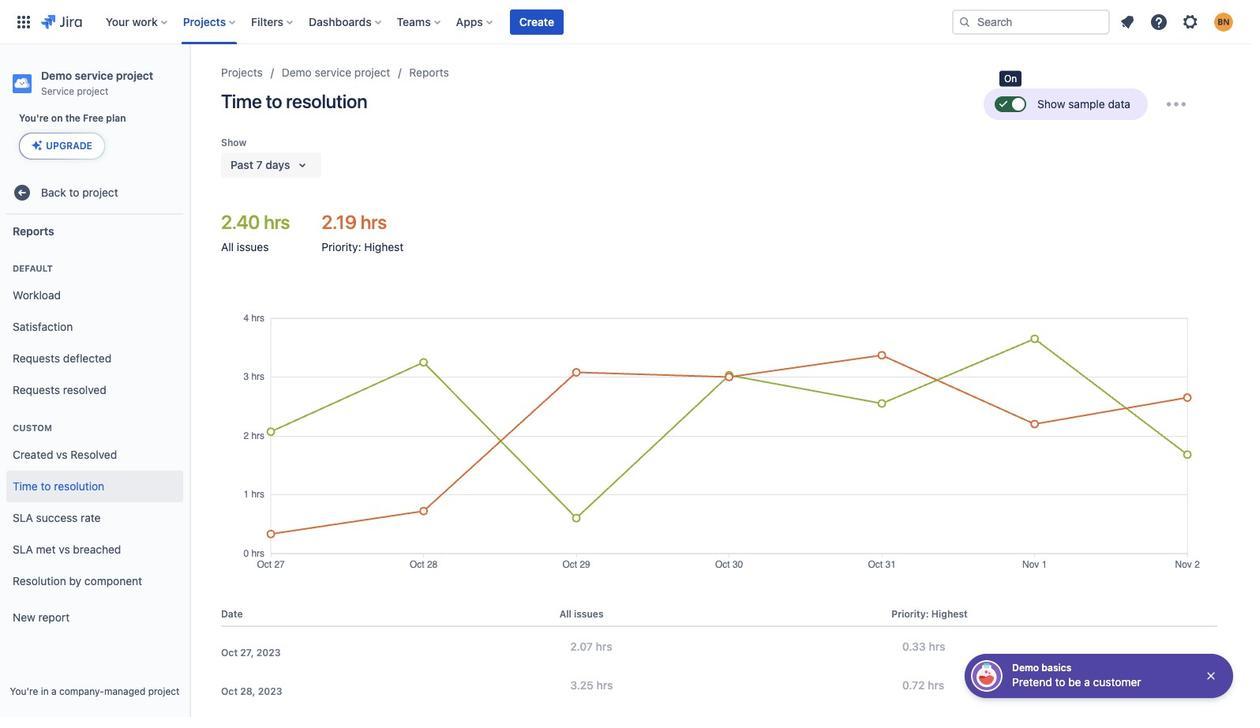 Task type: locate. For each thing, give the bounding box(es) containing it.
projects inside popup button
[[183, 15, 226, 28]]

time down 'projects' link
[[221, 90, 262, 112]]

requests
[[13, 351, 60, 365], [13, 383, 60, 396]]

all issues
[[560, 608, 604, 620]]

2023 right 27,
[[257, 647, 281, 659]]

your work button
[[101, 9, 174, 34]]

help image
[[1150, 12, 1169, 31]]

demo basics pretend to be a customer
[[1013, 662, 1142, 689]]

projects right sidebar navigation icon
[[221, 66, 263, 79]]

date
[[221, 608, 243, 620]]

1 horizontal spatial issues
[[574, 608, 604, 620]]

demo service project link
[[282, 63, 391, 82]]

0 horizontal spatial time to resolution
[[13, 479, 104, 493]]

issues inside 2.40 hrs all issues
[[237, 240, 269, 254]]

2023 for oct 27, 2023
[[257, 647, 281, 659]]

resolution down demo service project link
[[286, 90, 368, 112]]

project for demo service project
[[355, 66, 391, 79]]

0 vertical spatial time
[[221, 90, 262, 112]]

show for show sample data
[[1038, 97, 1066, 111]]

highest
[[364, 240, 404, 254], [932, 608, 968, 620]]

in
[[41, 686, 49, 698]]

a right be
[[1085, 675, 1091, 689]]

sla for sla success rate
[[13, 511, 33, 524]]

created
[[13, 448, 53, 461]]

1 vertical spatial issues
[[574, 608, 604, 620]]

sla
[[13, 511, 33, 524], [13, 542, 33, 556]]

projects for projects popup button
[[183, 15, 226, 28]]

0 horizontal spatial show
[[221, 137, 247, 149]]

apps button
[[452, 9, 499, 34]]

1 vertical spatial projects
[[221, 66, 263, 79]]

you're
[[19, 112, 49, 124], [10, 686, 38, 698]]

0 horizontal spatial resolution
[[54, 479, 104, 493]]

deflected
[[63, 351, 112, 365]]

1 horizontal spatial show
[[1038, 97, 1066, 111]]

1 horizontal spatial service
[[315, 66, 352, 79]]

settings image
[[1182, 12, 1201, 31]]

1 vertical spatial 2023
[[258, 685, 282, 697]]

to up 'sla success rate'
[[41, 479, 51, 493]]

28,
[[240, 685, 256, 697]]

0 vertical spatial oct
[[221, 647, 238, 659]]

a
[[1085, 675, 1091, 689], [51, 686, 57, 698]]

oct 27, 2023
[[221, 647, 281, 659]]

demo for demo service project
[[282, 66, 312, 79]]

service for demo service project
[[315, 66, 352, 79]]

oct for oct 28, 2023
[[221, 685, 238, 697]]

sla success rate link
[[6, 502, 183, 534]]

0 vertical spatial projects
[[183, 15, 226, 28]]

0 vertical spatial 2023
[[257, 647, 281, 659]]

requests for requests resolved
[[13, 383, 60, 396]]

demo
[[282, 66, 312, 79], [41, 69, 72, 82], [1013, 662, 1040, 674]]

hrs inside 2.19 hrs priority: highest
[[361, 211, 387, 233]]

demo for demo basics pretend to be a customer
[[1013, 662, 1040, 674]]

1 horizontal spatial highest
[[932, 608, 968, 620]]

vs right met
[[59, 542, 70, 556]]

1 hrs from the left
[[264, 211, 290, 233]]

breached
[[73, 542, 121, 556]]

time to resolution down demo service project link
[[221, 90, 368, 112]]

0 horizontal spatial priority:
[[322, 240, 361, 254]]

to left be
[[1056, 675, 1066, 689]]

1 vertical spatial all
[[560, 608, 572, 620]]

demo right 'projects' link
[[282, 66, 312, 79]]

0 horizontal spatial time
[[13, 479, 38, 493]]

27,
[[240, 647, 254, 659]]

requests for requests deflected
[[13, 351, 60, 365]]

reports up default
[[13, 224, 54, 237]]

2023
[[257, 647, 281, 659], [258, 685, 282, 697]]

demo up service
[[41, 69, 72, 82]]

service
[[41, 85, 74, 97]]

requests down satisfaction
[[13, 351, 60, 365]]

time to resolution link
[[6, 471, 183, 502]]

requests up custom
[[13, 383, 60, 396]]

1 sla from the top
[[13, 511, 33, 524]]

hrs right 2.40
[[264, 211, 290, 233]]

days
[[266, 158, 290, 171]]

project left reports link
[[355, 66, 391, 79]]

priority:
[[322, 240, 361, 254], [892, 608, 930, 620]]

resolution
[[286, 90, 368, 112], [54, 479, 104, 493]]

sla met vs breached
[[13, 542, 121, 556]]

hrs right 2.19
[[361, 211, 387, 233]]

issues
[[237, 240, 269, 254], [574, 608, 604, 620]]

2.19 hrs priority: highest
[[322, 211, 404, 254]]

service for demo service project service project
[[75, 69, 113, 82]]

reports down "teams" dropdown button
[[409, 66, 449, 79]]

requests inside requests resolved link
[[13, 383, 60, 396]]

2023 for oct 28, 2023
[[258, 685, 282, 697]]

project right 'back'
[[82, 185, 118, 199]]

1 horizontal spatial a
[[1085, 675, 1091, 689]]

vs right created
[[56, 448, 68, 461]]

2 oct from the top
[[221, 685, 238, 697]]

0 vertical spatial all
[[221, 240, 234, 254]]

show left "sample"
[[1038, 97, 1066, 111]]

service inside demo service project service project
[[75, 69, 113, 82]]

service down dashboards
[[315, 66, 352, 79]]

sla for sla met vs breached
[[13, 542, 33, 556]]

oct for oct 27, 2023
[[221, 647, 238, 659]]

1 vertical spatial time to resolution
[[13, 479, 104, 493]]

time down created
[[13, 479, 38, 493]]

hrs inside 2.40 hrs all issues
[[264, 211, 290, 233]]

projects right the work
[[183, 15, 226, 28]]

highest inside 2.19 hrs priority: highest
[[364, 240, 404, 254]]

vs
[[56, 448, 68, 461], [59, 542, 70, 556]]

1 horizontal spatial time to resolution
[[221, 90, 368, 112]]

1 horizontal spatial time
[[221, 90, 262, 112]]

default group
[[6, 246, 183, 411]]

to
[[266, 90, 282, 112], [69, 185, 79, 199], [41, 479, 51, 493], [1056, 675, 1066, 689]]

resolution by component link
[[6, 566, 183, 597]]

service up free in the top left of the page
[[75, 69, 113, 82]]

demo inside the demo basics pretend to be a customer
[[1013, 662, 1040, 674]]

0 vertical spatial you're
[[19, 112, 49, 124]]

a right 'in'
[[51, 686, 57, 698]]

show sample data
[[1038, 97, 1131, 111]]

1 horizontal spatial reports
[[409, 66, 449, 79]]

notifications image
[[1119, 12, 1138, 31]]

you're for you're on the free plan
[[19, 112, 49, 124]]

sidebar navigation image
[[172, 63, 207, 95]]

0 horizontal spatial demo
[[41, 69, 72, 82]]

1 vertical spatial requests
[[13, 383, 60, 396]]

0 horizontal spatial hrs
[[264, 211, 290, 233]]

0 vertical spatial resolution
[[286, 90, 368, 112]]

time to resolution up 'success'
[[13, 479, 104, 493]]

banner
[[0, 0, 1253, 44]]

custom group
[[6, 406, 183, 602]]

report
[[38, 610, 70, 624]]

show up past
[[221, 137, 247, 149]]

1 vertical spatial oct
[[221, 685, 238, 697]]

customer
[[1094, 675, 1142, 689]]

1 vertical spatial time
[[13, 479, 38, 493]]

the
[[65, 112, 81, 124]]

resolution up rate
[[54, 479, 104, 493]]

oct
[[221, 647, 238, 659], [221, 685, 238, 697]]

1 requests from the top
[[13, 351, 60, 365]]

you're for you're in a company-managed project
[[10, 686, 38, 698]]

your
[[106, 15, 129, 28]]

to inside the demo basics pretend to be a customer
[[1056, 675, 1066, 689]]

show
[[1038, 97, 1066, 111], [221, 137, 247, 149]]

sla met vs breached link
[[6, 534, 183, 566]]

0 vertical spatial priority:
[[322, 240, 361, 254]]

2023 right 28,
[[258, 685, 282, 697]]

banner containing your work
[[0, 0, 1253, 44]]

sample
[[1069, 97, 1106, 111]]

2 sla from the top
[[13, 542, 33, 556]]

demo inside demo service project service project
[[41, 69, 72, 82]]

1 vertical spatial sla
[[13, 542, 33, 556]]

hrs
[[264, 211, 290, 233], [361, 211, 387, 233]]

0 vertical spatial sla
[[13, 511, 33, 524]]

sla left met
[[13, 542, 33, 556]]

demo up pretend at the bottom
[[1013, 662, 1040, 674]]

0 vertical spatial reports
[[409, 66, 449, 79]]

projects for 'projects' link
[[221, 66, 263, 79]]

upgrade
[[46, 140, 92, 152]]

1 horizontal spatial hrs
[[361, 211, 387, 233]]

0 vertical spatial highest
[[364, 240, 404, 254]]

you're left 'in'
[[10, 686, 38, 698]]

0 vertical spatial vs
[[56, 448, 68, 461]]

1 horizontal spatial demo
[[282, 66, 312, 79]]

1 oct from the top
[[221, 647, 238, 659]]

2 requests from the top
[[13, 383, 60, 396]]

1 vertical spatial reports
[[13, 224, 54, 237]]

hrs for 2.40 hrs
[[264, 211, 290, 233]]

1 vertical spatial highest
[[932, 608, 968, 620]]

projects button
[[178, 9, 242, 34]]

1 horizontal spatial all
[[560, 608, 572, 620]]

0 horizontal spatial service
[[75, 69, 113, 82]]

0 horizontal spatial a
[[51, 686, 57, 698]]

0 horizontal spatial issues
[[237, 240, 269, 254]]

new report link
[[6, 602, 183, 634]]

2 hrs from the left
[[361, 211, 387, 233]]

0 vertical spatial requests
[[13, 351, 60, 365]]

oct left 28,
[[221, 685, 238, 697]]

jira image
[[41, 12, 82, 31], [41, 12, 82, 31]]

project
[[355, 66, 391, 79], [116, 69, 153, 82], [77, 85, 109, 97], [82, 185, 118, 199], [148, 686, 180, 698]]

back
[[41, 185, 66, 199]]

a inside the demo basics pretend to be a customer
[[1085, 675, 1091, 689]]

you're left on
[[19, 112, 49, 124]]

you're on the free plan
[[19, 112, 126, 124]]

projects
[[183, 15, 226, 28], [221, 66, 263, 79]]

all
[[221, 240, 234, 254], [560, 608, 572, 620]]

filters
[[251, 15, 284, 28]]

0 horizontal spatial all
[[221, 240, 234, 254]]

2 horizontal spatial demo
[[1013, 662, 1040, 674]]

project for back to project
[[82, 185, 118, 199]]

reports
[[409, 66, 449, 79], [13, 224, 54, 237]]

oct left 27,
[[221, 647, 238, 659]]

resolved
[[71, 448, 117, 461]]

time to resolution
[[221, 90, 368, 112], [13, 479, 104, 493]]

0 vertical spatial issues
[[237, 240, 269, 254]]

workload
[[13, 288, 61, 301]]

1 vertical spatial resolution
[[54, 479, 104, 493]]

service
[[315, 66, 352, 79], [75, 69, 113, 82]]

1 vertical spatial show
[[221, 137, 247, 149]]

0 vertical spatial show
[[1038, 97, 1066, 111]]

project up plan
[[116, 69, 153, 82]]

1 vertical spatial priority:
[[892, 608, 930, 620]]

dashboards
[[309, 15, 372, 28]]

back to project link
[[6, 177, 183, 209]]

sla success rate
[[13, 511, 101, 524]]

0 horizontal spatial highest
[[364, 240, 404, 254]]

sla left 'success'
[[13, 511, 33, 524]]

requests deflected link
[[6, 343, 183, 374]]

requests inside requests deflected link
[[13, 351, 60, 365]]

1 vertical spatial you're
[[10, 686, 38, 698]]



Task type: vqa. For each thing, say whether or not it's contained in the screenshot.
the top Highest
yes



Task type: describe. For each thing, give the bounding box(es) containing it.
past 7 days button
[[221, 152, 322, 178]]

dashboards button
[[304, 9, 388, 34]]

upgrade button
[[20, 134, 104, 159]]

to inside group
[[41, 479, 51, 493]]

demo service project
[[282, 66, 391, 79]]

1 vertical spatial vs
[[59, 542, 70, 556]]

requests resolved
[[13, 383, 106, 396]]

2.40 hrs all issues
[[221, 211, 290, 254]]

your work
[[106, 15, 158, 28]]

component
[[84, 574, 142, 587]]

default
[[13, 263, 53, 273]]

by
[[69, 574, 81, 587]]

0 horizontal spatial reports
[[13, 224, 54, 237]]

back to project
[[41, 185, 118, 199]]

demo for demo service project service project
[[41, 69, 72, 82]]

workload link
[[6, 280, 183, 311]]

basics
[[1042, 662, 1072, 674]]

primary element
[[9, 0, 953, 44]]

project right managed
[[148, 686, 180, 698]]

projects link
[[221, 63, 263, 82]]

project up free in the top left of the page
[[77, 85, 109, 97]]

new report
[[13, 610, 70, 624]]

on
[[1005, 73, 1018, 85]]

time inside custom group
[[13, 479, 38, 493]]

oct 28, 2023
[[221, 685, 282, 697]]

past 7 days
[[231, 158, 290, 171]]

reports link
[[409, 63, 449, 82]]

create
[[520, 15, 555, 28]]

2.19
[[322, 211, 357, 233]]

teams
[[397, 15, 431, 28]]

Search field
[[953, 9, 1111, 34]]

filters button
[[247, 9, 299, 34]]

met
[[36, 542, 56, 556]]

teams button
[[392, 9, 447, 34]]

create button
[[510, 9, 564, 34]]

plan
[[106, 112, 126, 124]]

resolution
[[13, 574, 66, 587]]

free
[[83, 112, 104, 124]]

requests deflected
[[13, 351, 112, 365]]

close image
[[1206, 670, 1218, 683]]

work
[[132, 15, 158, 28]]

requests resolved link
[[6, 374, 183, 406]]

be
[[1069, 675, 1082, 689]]

all inside 2.40 hrs all issues
[[221, 240, 234, 254]]

priority: highest
[[892, 608, 968, 620]]

to right 'back'
[[69, 185, 79, 199]]

rate
[[81, 511, 101, 524]]

hrs for 2.19 hrs
[[361, 211, 387, 233]]

success
[[36, 511, 78, 524]]

demo service project service project
[[41, 69, 153, 97]]

priority: inside 2.19 hrs priority: highest
[[322, 240, 361, 254]]

2.40
[[221, 211, 260, 233]]

appswitcher icon image
[[14, 12, 33, 31]]

project for demo service project service project
[[116, 69, 153, 82]]

7
[[256, 158, 263, 171]]

on tooltip
[[1000, 71, 1022, 87]]

show for show
[[221, 137, 247, 149]]

satisfaction
[[13, 320, 73, 333]]

managed
[[104, 686, 146, 698]]

1 horizontal spatial resolution
[[286, 90, 368, 112]]

pretend
[[1013, 675, 1053, 689]]

to up days
[[266, 90, 282, 112]]

resolved
[[63, 383, 106, 396]]

data
[[1109, 97, 1131, 111]]

resolution inside custom group
[[54, 479, 104, 493]]

on
[[51, 112, 63, 124]]

resolution by component
[[13, 574, 142, 587]]

0 vertical spatial time to resolution
[[221, 90, 368, 112]]

your profile and settings image
[[1215, 12, 1234, 31]]

created vs resolved
[[13, 448, 117, 461]]

created vs resolved link
[[6, 439, 183, 471]]

company-
[[59, 686, 104, 698]]

apps
[[456, 15, 483, 28]]

past
[[231, 158, 254, 171]]

you're in a company-managed project
[[10, 686, 180, 698]]

search image
[[959, 15, 972, 28]]

time to resolution inside custom group
[[13, 479, 104, 493]]

1 horizontal spatial priority:
[[892, 608, 930, 620]]

satisfaction link
[[6, 311, 183, 343]]

custom
[[13, 423, 52, 433]]

new
[[13, 610, 35, 624]]



